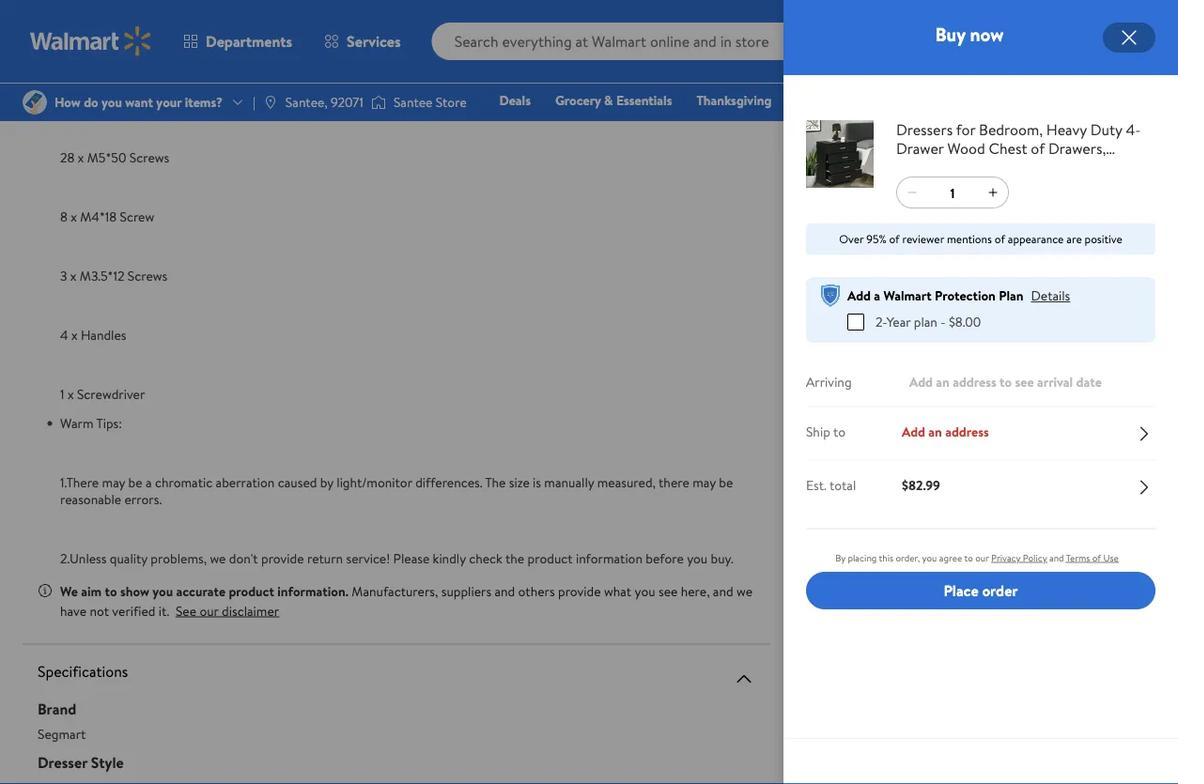 Task type: locate. For each thing, give the bounding box(es) containing it.
cart
[[1070, 241, 1096, 262]]

are
[[1067, 231, 1082, 247]]

available down date
[[1077, 461, 1119, 477]]

accurate
[[176, 582, 226, 600]]

and left terms
[[1049, 552, 1064, 565]]

0 vertical spatial a
[[874, 287, 880, 305]]

28
[[60, 148, 75, 166]]

decrease quantity dressers for bedroom, heavy duty 4-drawer wood chest of drawers, modern storage bedroom chest for kids room, black vertical storage cabinet for bathroom, closet, entryway, hallway, nursery, l2027, current quantity 1 image
[[905, 185, 920, 200]]

learn more about strikethrough prices image
[[997, 173, 1012, 188]]

drawer for x
[[90, 89, 132, 107]]

0 horizontal spatial may
[[102, 473, 125, 492]]

not inside delivery not available
[[1056, 461, 1074, 477]]

x up warm
[[68, 385, 74, 403]]

1 horizontal spatial our
[[975, 552, 989, 565]]

our inside buy now dialog
[[975, 552, 989, 565]]

1 horizontal spatial not
[[1056, 461, 1074, 477]]

want
[[900, 369, 936, 392]]

may right there
[[693, 473, 716, 492]]

x right 8
[[71, 207, 77, 225]]

arrival
[[1037, 373, 1073, 391]]

debit
[[1035, 117, 1067, 136]]

0 vertical spatial an
[[936, 373, 950, 391]]

by
[[320, 473, 333, 492], [867, 574, 880, 592], [881, 607, 892, 623]]

Walmart Site-Wide search field
[[432, 23, 854, 60]]

buy now down purchased
[[862, 241, 917, 262]]

don't
[[229, 549, 258, 567]]

walmart down soft
[[895, 607, 936, 623]]

0 horizontal spatial provide
[[261, 549, 304, 567]]

may right 1.there
[[102, 473, 125, 492]]

provide inside manufacturers, suppliers and others provide what you see here, and we have not verified it.
[[558, 582, 601, 600]]

1 vertical spatial see
[[659, 582, 678, 600]]

2 shop from the left
[[1118, 91, 1147, 109]]

1 vertical spatial 4-
[[839, 302, 852, 320]]

1 vertical spatial an
[[929, 422, 942, 441]]

buy inside dialog
[[935, 21, 966, 47]]

screws right m3.5*12 on the left top
[[128, 266, 167, 285]]

0 vertical spatial product
[[528, 549, 573, 567]]

add left are
[[1022, 241, 1048, 262]]

dresser down 'includes'
[[135, 89, 179, 107]]

0 horizontal spatial available
[[964, 461, 1006, 477]]

you left agree
[[922, 552, 937, 565]]

shipping
[[837, 444, 886, 462]]

to left arrival at the right
[[1000, 373, 1012, 391]]

you left buy.
[[687, 549, 708, 567]]

2 horizontal spatial by
[[881, 607, 892, 623]]

drawer
[[90, 89, 132, 107], [852, 302, 894, 320]]

available down intent image for pickup
[[964, 461, 1006, 477]]

information.
[[277, 582, 349, 600]]

the inside 1.there may be a chromatic aberration caused by light/monitor differences. the size is manually measured, there may be reasonable errors.
[[485, 473, 506, 492]]

0 vertical spatial buy
[[935, 21, 966, 47]]

dresser down segmart
[[38, 752, 87, 773]]

our left privacy
[[975, 552, 989, 565]]

add left your at top right
[[909, 373, 933, 391]]

0 vertical spatial by
[[320, 473, 333, 492]]

errors.
[[125, 490, 162, 508]]

black
[[917, 335, 948, 353]]

1 for 1 x screwdriver
[[60, 385, 64, 403]]

and inside buy now dialog
[[1049, 552, 1064, 565]]

now up 'finder'
[[970, 21, 1004, 47]]

0 vertical spatial walmart
[[884, 287, 932, 305]]

0 horizontal spatial not
[[943, 461, 962, 477]]

an for add an address to see arrival date
[[936, 373, 950, 391]]

0 vertical spatial dresser
[[135, 89, 179, 107]]

by right sold
[[867, 574, 880, 592]]

to left are
[[1052, 241, 1066, 262]]

1.there may be a chromatic aberration caused by light/monitor differences. the size is manually measured, there may be reasonable errors.
[[60, 473, 733, 508]]

x right 4
[[71, 325, 78, 344]]

not
[[943, 461, 962, 477], [1056, 461, 1074, 477]]

add inside button
[[1022, 241, 1048, 262]]

x for m4*18
[[71, 207, 77, 225]]

an
[[936, 373, 950, 391], [929, 422, 942, 441]]

show
[[120, 582, 149, 600]]

0 vertical spatial delivery
[[1063, 444, 1111, 462]]

see left here,
[[659, 582, 678, 600]]

0 horizontal spatial buy
[[862, 241, 886, 262]]

2 vertical spatial by
[[881, 607, 892, 623]]

an left intent image for pickup
[[929, 422, 942, 441]]

walmart image
[[30, 26, 152, 56]]

available for pickup
[[964, 461, 1006, 477]]

deals link
[[491, 90, 539, 110]]

1 vertical spatial screws
[[128, 266, 167, 285]]

0 vertical spatial address
[[953, 373, 997, 391]]

0 horizontal spatial shop
[[867, 91, 896, 109]]

chromatic
[[155, 473, 213, 492]]

1 horizontal spatial now
[[970, 21, 1004, 47]]

here,
[[681, 582, 710, 600]]

1 horizontal spatial :
[[881, 335, 884, 353]]

available
[[964, 461, 1006, 477], [1077, 461, 1119, 477]]

0 horizontal spatial dresser
[[38, 752, 87, 773]]

x for screwdriver
[[68, 385, 74, 403]]

buy down "price when purchased online"
[[862, 241, 886, 262]]

Search search field
[[432, 23, 854, 60]]

1 horizontal spatial shop
[[1118, 91, 1147, 109]]

add for add a walmart protection plan details
[[847, 287, 871, 305]]

1 horizontal spatial buy
[[935, 21, 966, 47]]

1 vertical spatial product
[[229, 582, 274, 600]]

$82.99 right the 17
[[902, 476, 940, 494]]

a left chromatic
[[146, 473, 152, 492]]

product up 'disclaimer'
[[229, 582, 274, 600]]

dresser
[[135, 89, 179, 107], [38, 752, 87, 773]]

add for add an address
[[902, 422, 925, 441]]

1 horizontal spatial the
[[796, 91, 817, 109]]

1.there
[[60, 473, 99, 492]]

$82.99
[[868, 157, 944, 194], [902, 476, 940, 494]]

the up the home link
[[796, 91, 817, 109]]

$82.99 up purchased
[[868, 157, 944, 194]]

by inside 1.there may be a chromatic aberration caused by light/monitor differences. the size is manually measured, there may be reasonable errors.
[[320, 473, 333, 492]]

a inside buy now dialog
[[874, 287, 880, 305]]

sold by soft inc.
[[839, 574, 945, 592]]

0 horizontal spatial 4-
[[77, 89, 90, 107]]

2 horizontal spatial and
[[1049, 552, 1064, 565]]

1 inside buy now dialog
[[950, 183, 955, 202]]

free
[[851, 476, 872, 492]]

shop right toy
[[1118, 91, 1147, 109]]

28 x m5*50 screws
[[60, 148, 169, 166]]

you right do
[[869, 369, 896, 392]]

drawer up color
[[852, 302, 894, 320]]

not inside pickup not available
[[943, 461, 962, 477]]

add down how do you want your item?
[[902, 422, 925, 441]]

fulfilled by walmart
[[839, 607, 936, 623]]

actual color :
[[809, 335, 884, 353]]

size : 4-drawer
[[809, 302, 894, 320]]

of right 95% at right top
[[889, 231, 900, 247]]

1 horizontal spatial see
[[1015, 373, 1034, 391]]

1 horizontal spatial provide
[[558, 582, 601, 600]]

1 horizontal spatial available
[[1077, 461, 1119, 477]]

1 vertical spatial delivery
[[809, 516, 856, 534]]

address up pickup on the right
[[945, 422, 989, 441]]

others
[[518, 582, 555, 600]]

a up 2-
[[874, 287, 880, 305]]

buy now up 'finder'
[[935, 21, 1004, 47]]

information
[[576, 549, 643, 567]]

to inside button
[[1052, 241, 1066, 262]]

0 vertical spatial screws
[[129, 148, 169, 166]]

delivery not available
[[1056, 444, 1119, 477]]

1 horizontal spatial drawer
[[852, 302, 894, 320]]

0 vertical spatial 4-
[[77, 89, 90, 107]]

check
[[469, 549, 503, 567]]

0 vertical spatial we
[[210, 549, 226, 567]]

4- for x
[[77, 89, 90, 107]]

1 vertical spatial $82.99
[[902, 476, 940, 494]]

92071
[[925, 516, 958, 534]]

screws right m5*50
[[129, 148, 169, 166]]

1 vertical spatial drawer
[[852, 302, 894, 320]]

the
[[505, 549, 524, 567]]

grocery & essentials
[[555, 91, 672, 109]]

this
[[879, 552, 894, 565]]

95%
[[866, 231, 887, 247]]

2 available from the left
[[1077, 461, 1119, 477]]

1 vertical spatial address
[[945, 422, 989, 441]]

1 vertical spatial we
[[737, 582, 753, 600]]

delivery up by
[[809, 516, 856, 534]]

0 vertical spatial see
[[1015, 373, 1034, 391]]

grocery
[[555, 91, 601, 109]]

1
[[60, 89, 64, 107], [950, 183, 955, 202], [60, 385, 64, 403]]

1 horizontal spatial we
[[737, 582, 753, 600]]

the holiday shop
[[796, 91, 896, 109]]

manufacturers, suppliers and others provide what you see here, and we have not verified it.
[[60, 582, 753, 620]]

0 horizontal spatial product
[[229, 582, 274, 600]]

not for pickup
[[943, 461, 962, 477]]

shop inside 'toy shop home'
[[1118, 91, 1147, 109]]

address for add an address
[[945, 422, 989, 441]]

be right reasonable at the left bottom
[[128, 473, 142, 492]]

provide left what
[[558, 582, 601, 600]]

0 horizontal spatial a
[[146, 473, 152, 492]]

4- down walmart image
[[77, 89, 90, 107]]

see
[[1015, 373, 1034, 391], [659, 582, 678, 600]]

now right 95% at right top
[[890, 241, 917, 262]]

1 horizontal spatial may
[[693, 473, 716, 492]]

a inside 1.there may be a chromatic aberration caused by light/monitor differences. the size is manually measured, there may be reasonable errors.
[[146, 473, 152, 492]]

1 vertical spatial now
[[890, 241, 917, 262]]

1 vertical spatial the
[[485, 473, 506, 492]]

our down we aim to show you accurate product information.
[[200, 602, 219, 620]]

0 horizontal spatial the
[[485, 473, 506, 492]]

of left "use"
[[1092, 552, 1101, 565]]

address up intent image for pickup
[[953, 373, 997, 391]]

and right here,
[[713, 582, 733, 600]]

0 vertical spatial the
[[796, 91, 817, 109]]

0 vertical spatial $82.99
[[868, 157, 944, 194]]

product
[[528, 549, 573, 567], [229, 582, 274, 600]]

style
[[91, 752, 124, 773]]

1 vertical spatial buy now
[[862, 241, 917, 262]]

0 horizontal spatial our
[[200, 602, 219, 620]]

price
[[809, 199, 834, 215]]

0 horizontal spatial buy now
[[862, 241, 917, 262]]

3
[[60, 266, 67, 285]]

walmart up 2-year plan - $8.00 element
[[884, 287, 932, 305]]

1 horizontal spatial buy now
[[935, 21, 1004, 47]]

1 not from the left
[[943, 461, 962, 477]]

an right want at the top of page
[[936, 373, 950, 391]]

1 up warm
[[60, 385, 64, 403]]

we inside manufacturers, suppliers and others provide what you see here, and we have not verified it.
[[737, 582, 753, 600]]

by right caused
[[320, 473, 333, 492]]

0 horizontal spatial drawer
[[90, 89, 132, 107]]

place
[[944, 580, 979, 601]]

see our disclaimer
[[176, 602, 279, 620]]

of right mentions
[[995, 231, 1005, 247]]

2 may from the left
[[693, 473, 716, 492]]

see
[[176, 602, 196, 620]]

by right fulfilled
[[881, 607, 892, 623]]

your
[[940, 369, 972, 392]]

shop up fashion link
[[867, 91, 896, 109]]

provide
[[261, 549, 304, 567], [558, 582, 601, 600]]

1 right online
[[950, 183, 955, 202]]

the
[[796, 91, 817, 109], [485, 473, 506, 492]]

sold
[[839, 574, 864, 592]]

1 vertical spatial provide
[[558, 582, 601, 600]]

buy now inside dialog
[[935, 21, 1004, 47]]

1 horizontal spatial a
[[874, 287, 880, 305]]

x for m5*50
[[78, 148, 84, 166]]

place order
[[944, 580, 1018, 601]]

we right here,
[[737, 582, 753, 600]]

0 horizontal spatial now
[[890, 241, 917, 262]]

x
[[68, 89, 74, 107], [78, 148, 84, 166], [71, 207, 77, 225], [70, 266, 77, 285], [71, 325, 78, 344], [68, 385, 74, 403]]

1 up 28
[[60, 89, 64, 107]]

we left don't at the bottom left of page
[[210, 549, 226, 567]]

0 vertical spatial our
[[975, 552, 989, 565]]

2 be from the left
[[719, 473, 733, 492]]

buy up gift finder "link"
[[935, 21, 966, 47]]

1 horizontal spatial 4-
[[839, 302, 852, 320]]

you inside manufacturers, suppliers and others provide what you see here, and we have not verified it.
[[635, 582, 655, 600]]

0 horizontal spatial by
[[320, 473, 333, 492]]

reasonable
[[60, 490, 121, 508]]

reviewer
[[902, 231, 944, 247]]

2 not from the left
[[1056, 461, 1074, 477]]

0 horizontal spatial and
[[495, 582, 515, 600]]

see inside manufacturers, suppliers and others provide what you see here, and we have not verified it.
[[659, 582, 678, 600]]

product right the the
[[528, 549, 573, 567]]

provide right don't at the bottom left of page
[[261, 549, 304, 567]]

see left arrival at the right
[[1015, 373, 1034, 391]]

1 horizontal spatial be
[[719, 473, 733, 492]]

not down arrival at the right
[[1056, 461, 1074, 477]]

price when purchased online
[[809, 199, 948, 215]]

1 vertical spatial our
[[200, 602, 219, 620]]

to right aim
[[105, 582, 117, 600]]

walmart for by
[[895, 607, 936, 623]]

1 vertical spatial buy
[[862, 241, 886, 262]]

2-
[[876, 313, 887, 331]]

1 horizontal spatial product
[[528, 549, 573, 567]]

: down 2-
[[881, 335, 884, 353]]

you right what
[[635, 582, 655, 600]]

the left the size
[[485, 473, 506, 492]]

pickup not available
[[943, 444, 1006, 477]]

add an address to see arrival date
[[909, 373, 1102, 391]]

1 vertical spatial :
[[881, 335, 884, 353]]

is
[[533, 473, 541, 492]]

toy shop home
[[804, 91, 1147, 136]]

santee, 92071 button
[[879, 516, 958, 534]]

not down the add an address
[[943, 461, 962, 477]]

1 vertical spatial a
[[146, 473, 152, 492]]

warm
[[60, 414, 94, 433]]

deals
[[499, 91, 531, 109]]

close panel image
[[1118, 26, 1141, 49]]

0 horizontal spatial :
[[831, 302, 835, 320]]

0 horizontal spatial be
[[128, 473, 142, 492]]

available inside delivery not available
[[1077, 461, 1119, 477]]

by placing this order, you agree to our privacy policy and terms of use
[[836, 552, 1119, 565]]

0 vertical spatial now
[[970, 21, 1004, 47]]

1 vertical spatial by
[[867, 574, 880, 592]]

4- right size
[[839, 302, 852, 320]]

available inside pickup not available
[[964, 461, 1006, 477]]

1 may from the left
[[102, 473, 125, 492]]

you up it.
[[152, 582, 173, 600]]

dresser style
[[38, 752, 124, 773]]

1 horizontal spatial delivery
[[1063, 444, 1111, 462]]

inc.
[[919, 574, 945, 592]]

toy shop link
[[1088, 90, 1156, 110]]

specifications image
[[733, 668, 755, 690]]

may
[[102, 473, 125, 492], [693, 473, 716, 492]]

be right there
[[719, 473, 733, 492]]

delivery for to
[[809, 516, 856, 534]]

you inside buy now dialog
[[922, 552, 937, 565]]

delivery inside delivery not available
[[1063, 444, 1111, 462]]

handles
[[81, 325, 126, 344]]

1 available from the left
[[964, 461, 1006, 477]]

x right 3
[[70, 266, 77, 285]]

walmart inside buy now dialog
[[884, 287, 932, 305]]

0 vertical spatial drawer
[[90, 89, 132, 107]]

delivery down date
[[1063, 444, 1111, 462]]

1 vertical spatial walmart
[[895, 607, 936, 623]]

2 vertical spatial 1
[[60, 385, 64, 403]]

add up 2-year plan - $8.00 option
[[847, 287, 871, 305]]

x up 28
[[68, 89, 74, 107]]

0 horizontal spatial see
[[659, 582, 678, 600]]

1 vertical spatial 1
[[950, 183, 955, 202]]

be
[[128, 473, 142, 492], [719, 473, 733, 492]]

place order button
[[806, 572, 1156, 610]]

0 vertical spatial buy now
[[935, 21, 1004, 47]]

and left the "others"
[[495, 582, 515, 600]]

0 horizontal spatial delivery
[[809, 516, 856, 534]]

0 vertical spatial 1
[[60, 89, 64, 107]]

selections
[[1083, 300, 1140, 318]]

return
[[307, 549, 343, 567]]

by for fulfilled
[[881, 607, 892, 623]]

screws
[[129, 148, 169, 166], [128, 266, 167, 285]]

m5*50
[[87, 148, 126, 166]]

1 horizontal spatial by
[[867, 574, 880, 592]]

x right 28
[[78, 148, 84, 166]]

1 be from the left
[[128, 473, 142, 492]]

intent image for pickup image
[[959, 413, 989, 443]]

drawer down package includes
[[90, 89, 132, 107]]

: left 2-year plan - $8.00 option
[[831, 302, 835, 320]]



Task type: describe. For each thing, give the bounding box(es) containing it.
how
[[809, 369, 843, 392]]

color
[[849, 335, 881, 353]]

details
[[1031, 287, 1070, 305]]

2.unless quality problems, we don't provide return service! please kindly check the product information before you buy.
[[60, 549, 734, 567]]

2-Year plan - $8.00 checkbox
[[847, 314, 864, 331]]

x for handles
[[71, 325, 78, 344]]

not
[[90, 602, 109, 620]]

to right ship
[[833, 422, 846, 441]]

screws for 3 x m3.5*12 screws
[[128, 266, 167, 285]]

8 x m4*18 screw
[[60, 207, 154, 225]]

3 x m3.5*12 screws
[[60, 266, 167, 285]]

pickup
[[955, 444, 993, 462]]

positive
[[1085, 231, 1123, 247]]

edit
[[1057, 300, 1080, 318]]

disclaimer
[[222, 602, 279, 620]]

1 for 1 x 4-drawer dresser
[[60, 89, 64, 107]]

1 horizontal spatial of
[[995, 231, 1005, 247]]

by for sold
[[867, 574, 880, 592]]

walmart+ link
[[1083, 116, 1156, 137]]

electronics
[[1008, 91, 1072, 109]]

edit selections button
[[1057, 300, 1140, 318]]

0 horizontal spatial of
[[889, 231, 900, 247]]

add an address
[[902, 422, 989, 441]]

shipping arrives nov 17 free
[[827, 444, 896, 492]]

light/monitor
[[337, 473, 412, 492]]

problems,
[[151, 549, 207, 567]]

ship to
[[806, 422, 846, 441]]

policy
[[1023, 552, 1047, 565]]

caused
[[278, 473, 317, 492]]

online
[[918, 199, 948, 215]]

0 vertical spatial :
[[831, 302, 835, 320]]

when
[[837, 199, 863, 215]]

0 vertical spatial provide
[[261, 549, 304, 567]]

4
[[60, 325, 68, 344]]

2 horizontal spatial of
[[1092, 552, 1101, 565]]

&
[[604, 91, 613, 109]]

not for delivery
[[1056, 461, 1074, 477]]

add an address link
[[902, 422, 989, 441]]

add for add to cart
[[1022, 241, 1048, 262]]

4- for :
[[839, 302, 852, 320]]

measured,
[[597, 473, 656, 492]]

placing
[[848, 552, 877, 565]]

soft
[[883, 574, 915, 592]]

add for add an address to see arrival date
[[909, 373, 933, 391]]

arriving
[[806, 373, 852, 391]]

0 horizontal spatial we
[[210, 549, 226, 567]]

walmart for a
[[884, 287, 932, 305]]

privacy policy link
[[991, 552, 1047, 565]]

fashion
[[863, 117, 906, 136]]

legal information image
[[951, 199, 966, 214]]

address for add an address to see arrival date
[[953, 373, 997, 391]]

delivery for not
[[1063, 444, 1111, 462]]

x for 4-
[[68, 89, 74, 107]]

one debit
[[1003, 117, 1067, 136]]

screws for 28 x m5*50 screws
[[129, 148, 169, 166]]

how do you want your item?
[[809, 369, 1018, 392]]

there
[[659, 473, 689, 492]]

17
[[887, 461, 896, 477]]

brand
[[38, 699, 76, 720]]

manufacturers,
[[352, 582, 438, 600]]

aim
[[81, 582, 102, 600]]

nov
[[864, 461, 884, 477]]

order
[[982, 580, 1018, 601]]

grocery & essentials link
[[547, 90, 681, 110]]

an for add an address
[[929, 422, 942, 441]]

before
[[646, 549, 684, 567]]

$199.99
[[952, 171, 993, 190]]

see our disclaimer button
[[176, 602, 279, 620]]

-
[[941, 313, 946, 331]]

screwdriver
[[77, 385, 145, 403]]

see inside buy now dialog
[[1015, 373, 1034, 391]]

ship
[[806, 422, 830, 441]]

tips:
[[96, 414, 122, 433]]

purchased
[[865, 199, 915, 215]]

gift
[[920, 91, 943, 109]]

buy inside button
[[862, 241, 886, 262]]

2-year plan - $8.00 element
[[847, 313, 981, 332]]

available for delivery
[[1077, 461, 1119, 477]]

now inside dialog
[[970, 21, 1004, 47]]

do
[[847, 369, 865, 392]]

home
[[804, 117, 838, 136]]

plan
[[999, 287, 1024, 305]]

1 horizontal spatial dresser
[[135, 89, 179, 107]]

item?
[[976, 369, 1018, 392]]

1 shop from the left
[[867, 91, 896, 109]]

$82.99 inside buy now dialog
[[902, 476, 940, 494]]

specifications
[[38, 661, 128, 682]]

quality
[[110, 549, 147, 567]]

actual
[[809, 335, 846, 353]]

est.
[[806, 476, 827, 494]]

order,
[[896, 552, 920, 565]]

manually
[[544, 473, 594, 492]]

thanksgiving
[[697, 91, 772, 109]]

increase quantity dressers for bedroom, heavy duty 4-drawer wood chest of drawers, modern storage bedroom chest for kids room, black vertical storage cabinet for bathroom, closet, entryway, hallway, nursery, l2027, current quantity 1 image
[[986, 185, 1001, 200]]

to up placing
[[859, 516, 872, 534]]

1 vertical spatial dresser
[[38, 752, 87, 773]]

essentials
[[616, 91, 672, 109]]

over
[[839, 231, 864, 247]]

buy now dialog
[[784, 0, 1178, 784]]

mentions
[[947, 231, 992, 247]]

to right agree
[[964, 552, 973, 565]]

now
[[809, 157, 861, 194]]

size
[[509, 473, 530, 492]]

delivery to santee, 92071
[[809, 516, 958, 534]]

the holiday shop link
[[788, 90, 904, 110]]

service!
[[346, 549, 390, 567]]

holiday
[[820, 91, 864, 109]]

kindly
[[433, 549, 466, 567]]

drawer for :
[[852, 302, 894, 320]]

buy now inside button
[[862, 241, 917, 262]]

1 for 1
[[950, 183, 955, 202]]

now inside button
[[890, 241, 917, 262]]

x for m3.5*12
[[70, 266, 77, 285]]

1 horizontal spatial and
[[713, 582, 733, 600]]

total
[[830, 476, 856, 494]]



Task type: vqa. For each thing, say whether or not it's contained in the screenshot.
the midnight
no



